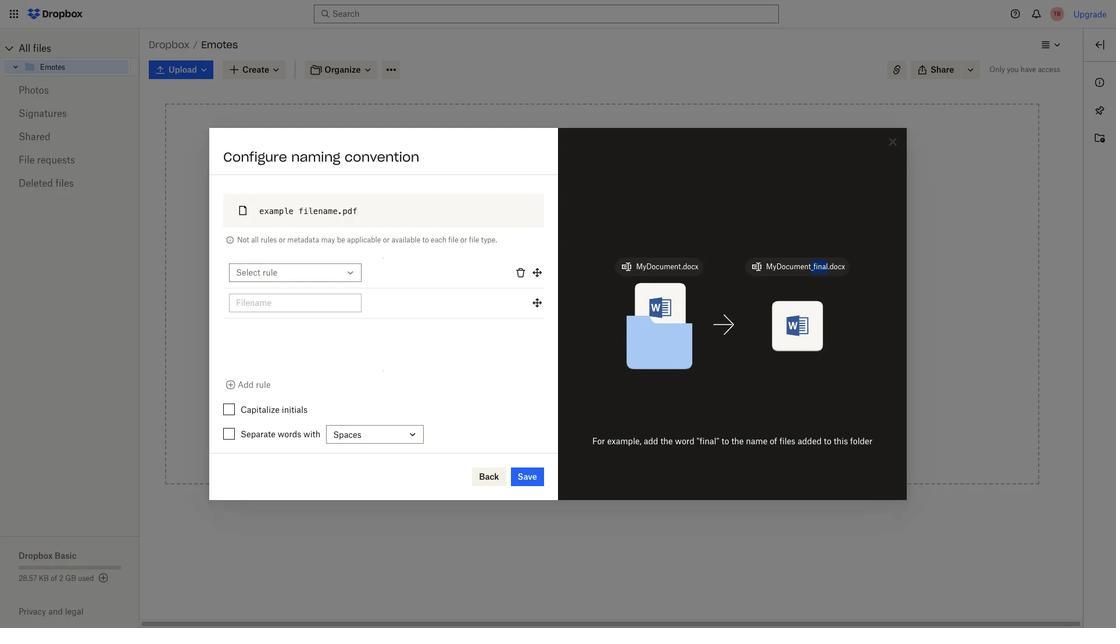 Task type: describe. For each thing, give the bounding box(es) containing it.
1 horizontal spatial have
[[1021, 65, 1037, 74]]

back
[[479, 472, 499, 482]]

1 horizontal spatial only you have access
[[990, 65, 1061, 74]]

configure
[[223, 149, 287, 165]]

files right name
[[780, 436, 796, 446]]

not
[[237, 236, 249, 244]]

file requests
[[19, 154, 75, 166]]

and for manage
[[557, 418, 572, 427]]

1 vertical spatial have
[[291, 237, 304, 244]]

privacy and legal
[[19, 607, 84, 616]]

manage
[[574, 418, 606, 427]]

content
[[623, 290, 654, 300]]

1 vertical spatial from
[[561, 352, 579, 362]]

desktop
[[643, 320, 674, 330]]

use
[[563, 231, 577, 241]]

all files tree
[[2, 39, 140, 76]]

more ways to add content
[[551, 290, 654, 300]]

or inside drop files here to upload, or use the 'upload' button
[[553, 231, 561, 241]]

available
[[392, 236, 421, 244]]

filename.pdf
[[299, 206, 357, 216]]

convention
[[345, 149, 420, 165]]

request files button
[[506, 379, 699, 402]]

dropbox link
[[149, 37, 190, 52]]

then
[[265, 288, 288, 299]]

.docx
[[828, 262, 846, 271]]

access inside dialog
[[306, 237, 324, 244]]

get more space image
[[96, 571, 110, 585]]

share for share and manage
[[531, 418, 555, 427]]

drive
[[611, 352, 632, 362]]

legal
[[65, 607, 84, 616]]

files for deleted files
[[55, 177, 74, 189]]

1 vertical spatial add
[[644, 436, 659, 446]]

0 horizontal spatial added
[[333, 192, 361, 204]]

type.
[[481, 236, 497, 244]]

save button
[[511, 468, 544, 486]]

mydocument _final .docx
[[766, 262, 846, 271]]

1 horizontal spatial emotes
[[201, 39, 238, 51]]

select
[[236, 268, 260, 278]]

share and manage
[[531, 418, 606, 427]]

example,
[[607, 436, 642, 446]]

files for all files
[[33, 42, 51, 54]]

applicable
[[347, 236, 381, 244]]

mydocument.docx
[[636, 262, 699, 271]]

each
[[431, 236, 447, 244]]

add rule button
[[224, 378, 271, 392]]

2 vertical spatial folder
[[851, 436, 873, 446]]

when
[[265, 192, 292, 204]]

all
[[251, 236, 259, 244]]

1 horizontal spatial only
[[990, 65, 1005, 74]]

folder permissions image
[[326, 236, 336, 245]]

mydocument
[[766, 262, 811, 271]]

all
[[19, 42, 30, 54]]

global header element
[[0, 0, 1117, 28]]

0 vertical spatial from
[[603, 320, 622, 330]]

Spaces button
[[326, 425, 424, 444]]

add rule
[[238, 380, 271, 390]]

privacy
[[19, 607, 46, 616]]

you inside dialog
[[280, 237, 290, 244]]

create automated folder
[[223, 149, 389, 165]]

all files
[[19, 42, 51, 54]]

deleted
[[19, 177, 53, 189]]

for example, add the word "final" to the name of files added to this folder
[[593, 436, 873, 446]]

for
[[593, 436, 605, 446]]

rule for select rule
[[263, 268, 278, 278]]

ways
[[574, 290, 594, 300]]

"final"
[[697, 436, 720, 446]]

select rule button
[[223, 259, 544, 289]]

not all rules or metadata may be applicable or available to each file or file type.
[[237, 236, 497, 244]]

automated
[[272, 149, 346, 165]]

spaces
[[333, 429, 362, 439]]

28.57 kb of 2 gb used
[[19, 574, 94, 583]]

access this folder from your desktop
[[531, 320, 674, 330]]

Select rule button
[[229, 263, 362, 282]]

rename
[[291, 288, 325, 299]]

google
[[581, 352, 609, 362]]

configure naming convention
[[223, 149, 420, 165]]

naming
[[291, 149, 341, 165]]

rename them to
[[291, 288, 363, 299]]

Folder name text field
[[288, 215, 537, 228]]

_final
[[811, 262, 828, 271]]

and for legal
[[48, 607, 63, 616]]

more
[[551, 290, 572, 300]]

1 horizontal spatial the
[[661, 436, 673, 446]]

capitalize
[[241, 405, 280, 415]]

28.57
[[19, 574, 37, 583]]

signatures
[[19, 108, 67, 119]]

this inside dialog
[[834, 436, 848, 446]]

of inside dialog
[[770, 436, 778, 446]]

folder for automated
[[350, 149, 389, 165]]

kb
[[39, 574, 49, 583]]

dropbox for dropbox basic
[[19, 551, 53, 561]]

deleted files link
[[19, 172, 121, 195]]

dropbox / emotes
[[149, 39, 238, 51]]

/
[[193, 40, 198, 49]]



Task type: locate. For each thing, give the bounding box(es) containing it.
0 vertical spatial add
[[606, 290, 621, 300]]

0 vertical spatial dropbox
[[149, 39, 190, 51]]

1 horizontal spatial add
[[644, 436, 659, 446]]

name
[[746, 436, 768, 446]]

1 horizontal spatial of
[[770, 436, 778, 446]]

0 horizontal spatial and
[[48, 607, 63, 616]]

separate
[[241, 429, 276, 439]]

to inside drop files here to upload, or use the 'upload' button
[[613, 219, 621, 229]]

folder
[[350, 149, 389, 165], [579, 320, 601, 330], [851, 436, 873, 446]]

1 horizontal spatial this
[[834, 436, 848, 446]]

and left legal at bottom left
[[48, 607, 63, 616]]

0 horizontal spatial file
[[449, 236, 459, 244]]

1 vertical spatial and
[[48, 607, 63, 616]]

0 vertical spatial emotes
[[201, 39, 238, 51]]

dialog
[[209, 128, 907, 500]]

separate words with
[[241, 429, 321, 439]]

files down file requests link
[[55, 177, 74, 189]]

or left the 'use'
[[553, 231, 561, 241]]

0 vertical spatial this
[[562, 320, 577, 330]]

1 vertical spatial dropbox
[[19, 551, 53, 561]]

folder inside more ways to add content element
[[579, 320, 601, 330]]

file
[[19, 154, 35, 166]]

0 horizontal spatial have
[[291, 237, 304, 244]]

only you have access
[[990, 65, 1061, 74], [265, 237, 324, 244]]

them
[[328, 288, 351, 299]]

of
[[770, 436, 778, 446], [51, 574, 57, 583]]

share button
[[911, 60, 961, 79]]

0 horizontal spatial access
[[306, 237, 324, 244]]

the for here
[[579, 231, 591, 241]]

file requests link
[[19, 148, 121, 172]]

or
[[553, 231, 561, 241], [279, 236, 286, 244], [383, 236, 390, 244], [461, 236, 467, 244]]

2
[[59, 574, 63, 583]]

1 vertical spatial of
[[51, 574, 57, 583]]

from right import
[[561, 352, 579, 362]]

add
[[606, 290, 621, 300], [644, 436, 659, 446]]

2 horizontal spatial folder
[[851, 436, 873, 446]]

dropbox
[[149, 39, 190, 51], [19, 551, 53, 561]]

dropbox up 28.57
[[19, 551, 53, 561]]

0 vertical spatial folder
[[350, 149, 389, 165]]

files
[[33, 42, 51, 54], [55, 177, 74, 189], [294, 192, 314, 204], [574, 219, 591, 229], [566, 385, 583, 395], [780, 436, 796, 446]]

import from google drive
[[531, 352, 632, 362]]

0 vertical spatial of
[[770, 436, 778, 446]]

2 file from the left
[[469, 236, 479, 244]]

dropbox basic
[[19, 551, 77, 561]]

shared link
[[19, 125, 121, 148]]

have
[[1021, 65, 1037, 74], [291, 237, 304, 244]]

open details pane image
[[1093, 38, 1107, 52]]

1 vertical spatial share
[[531, 418, 555, 427]]

0 vertical spatial and
[[557, 418, 572, 427]]

add
[[238, 380, 254, 390]]

0 horizontal spatial share
[[531, 418, 555, 427]]

import
[[531, 352, 558, 362]]

files are added to
[[294, 192, 373, 204]]

1 vertical spatial only you have access
[[265, 237, 324, 244]]

back button
[[472, 468, 506, 486]]

0 vertical spatial only
[[990, 65, 1005, 74]]

basic
[[55, 551, 77, 561]]

upgrade link
[[1074, 9, 1107, 19]]

Filename text field
[[236, 297, 355, 309]]

more ways to add content element
[[503, 289, 701, 446]]

emotes right '/'
[[201, 39, 238, 51]]

signatures link
[[19, 102, 121, 125]]

add right example, at the right
[[644, 436, 659, 446]]

added right name
[[798, 436, 822, 446]]

0 horizontal spatial you
[[280, 237, 290, 244]]

the inside drop files here to upload, or use the 'upload' button
[[579, 231, 591, 241]]

0 vertical spatial only you have access
[[990, 65, 1061, 74]]

1 horizontal spatial from
[[603, 320, 622, 330]]

1 horizontal spatial share
[[931, 65, 954, 74]]

0 horizontal spatial only you have access
[[265, 237, 324, 244]]

metadata
[[287, 236, 319, 244]]

your
[[624, 320, 641, 330]]

emotes
[[201, 39, 238, 51], [40, 63, 65, 71]]

0 horizontal spatial from
[[561, 352, 579, 362]]

rule inside 'button'
[[263, 268, 278, 278]]

or left available
[[383, 236, 390, 244]]

file
[[449, 236, 459, 244], [469, 236, 479, 244]]

button
[[626, 231, 652, 241]]

1 vertical spatial folder
[[579, 320, 601, 330]]

of right name
[[770, 436, 778, 446]]

1 vertical spatial emotes
[[40, 63, 65, 71]]

you
[[1007, 65, 1019, 74], [280, 237, 290, 244]]

1 vertical spatial added
[[798, 436, 822, 446]]

0 horizontal spatial this
[[562, 320, 577, 330]]

word
[[675, 436, 695, 446]]

the left name
[[732, 436, 744, 446]]

example
[[259, 206, 294, 216]]

here
[[593, 219, 611, 229]]

gb
[[65, 574, 76, 583]]

files for request files
[[566, 385, 583, 395]]

rule inside button
[[256, 380, 271, 390]]

open pinned items image
[[1093, 104, 1107, 117]]

added up filename.pdf
[[333, 192, 361, 204]]

example filename.pdf
[[259, 206, 357, 216]]

0 horizontal spatial only
[[265, 237, 278, 244]]

select rule
[[236, 268, 278, 278]]

with
[[304, 429, 321, 439]]

2 horizontal spatial the
[[732, 436, 744, 446]]

1 vertical spatial you
[[280, 237, 290, 244]]

1 vertical spatial this
[[834, 436, 848, 446]]

file left type.
[[469, 236, 479, 244]]

0 vertical spatial you
[[1007, 65, 1019, 74]]

files inside button
[[566, 385, 583, 395]]

'upload'
[[593, 231, 624, 241]]

create
[[223, 149, 268, 165]]

this inside more ways to add content element
[[562, 320, 577, 330]]

this
[[562, 320, 577, 330], [834, 436, 848, 446]]

files for drop files here to upload, or use the 'upload' button
[[574, 219, 591, 229]]

folder for this
[[579, 320, 601, 330]]

words
[[278, 429, 301, 439]]

shared
[[19, 131, 50, 142]]

1 file from the left
[[449, 236, 459, 244]]

files inside drop files here to upload, or use the 'upload' button
[[574, 219, 591, 229]]

dropbox logo - go to the homepage image
[[23, 5, 87, 23]]

files inside tree
[[33, 42, 51, 54]]

1 vertical spatial rule
[[256, 380, 271, 390]]

or right rules
[[279, 236, 286, 244]]

initials
[[282, 405, 308, 415]]

upgrade
[[1074, 9, 1107, 19]]

emotes link
[[24, 60, 129, 74]]

0 vertical spatial added
[[333, 192, 361, 204]]

rule right select
[[263, 268, 278, 278]]

0 horizontal spatial the
[[579, 231, 591, 241]]

photos link
[[19, 79, 121, 102]]

access
[[531, 320, 560, 330]]

0 vertical spatial access
[[1038, 65, 1061, 74]]

1 horizontal spatial you
[[1007, 65, 1019, 74]]

emotes inside all files tree
[[40, 63, 65, 71]]

1 horizontal spatial folder
[[579, 320, 601, 330]]

0 vertical spatial rule
[[263, 268, 278, 278]]

files up the 'use'
[[574, 219, 591, 229]]

save
[[518, 472, 537, 482]]

are
[[316, 192, 330, 204]]

file right each
[[449, 236, 459, 244]]

0 horizontal spatial of
[[51, 574, 57, 583]]

1 horizontal spatial file
[[469, 236, 479, 244]]

request
[[531, 385, 564, 395]]

0 horizontal spatial folder
[[350, 149, 389, 165]]

1 vertical spatial only
[[265, 237, 278, 244]]

only you have access inside dialog
[[265, 237, 324, 244]]

0 horizontal spatial add
[[606, 290, 621, 300]]

dropbox left '/'
[[149, 39, 190, 51]]

deleted files
[[19, 177, 74, 189]]

open activity image
[[1093, 131, 1107, 145]]

open information panel image
[[1093, 76, 1107, 90]]

share inside share button
[[931, 65, 954, 74]]

0 vertical spatial have
[[1021, 65, 1037, 74]]

0 vertical spatial share
[[931, 65, 954, 74]]

add left content on the top right
[[606, 290, 621, 300]]

share and manage button
[[506, 411, 699, 434]]

1 horizontal spatial and
[[557, 418, 572, 427]]

1 horizontal spatial access
[[1038, 65, 1061, 74]]

1 horizontal spatial added
[[798, 436, 822, 446]]

only inside dialog
[[265, 237, 278, 244]]

of left 2 at bottom left
[[51, 574, 57, 583]]

requests
[[37, 154, 75, 166]]

from left your at right bottom
[[603, 320, 622, 330]]

dialog containing create automated folder
[[209, 128, 907, 500]]

used
[[78, 574, 94, 583]]

dropbox for dropbox / emotes
[[149, 39, 190, 51]]

and inside button
[[557, 418, 572, 427]]

rule for add rule
[[256, 380, 271, 390]]

files right all
[[33, 42, 51, 54]]

capitalize initials
[[241, 405, 308, 415]]

0 horizontal spatial emotes
[[40, 63, 65, 71]]

be
[[337, 236, 345, 244]]

or right each
[[461, 236, 467, 244]]

privacy and legal link
[[19, 607, 140, 616]]

from
[[603, 320, 622, 330], [561, 352, 579, 362]]

photos
[[19, 84, 49, 96]]

the right the 'use'
[[579, 231, 591, 241]]

files up example filename.pdf
[[294, 192, 314, 204]]

may
[[321, 236, 335, 244]]

and left manage
[[557, 418, 572, 427]]

emotes down all files at the top
[[40, 63, 65, 71]]

rules
[[261, 236, 277, 244]]

the left word at the bottom
[[661, 436, 673, 446]]

rule right add
[[256, 380, 271, 390]]

1 vertical spatial access
[[306, 237, 324, 244]]

drop files here to upload, or use the 'upload' button
[[553, 219, 652, 241]]

files right request
[[566, 385, 583, 395]]

share inside 'share and manage' button
[[531, 418, 555, 427]]

0 horizontal spatial dropbox
[[19, 551, 53, 561]]

the for add
[[732, 436, 744, 446]]

1 horizontal spatial dropbox
[[149, 39, 190, 51]]

share for share
[[931, 65, 954, 74]]



Task type: vqa. For each thing, say whether or not it's contained in the screenshot.
Only You Have Access
yes



